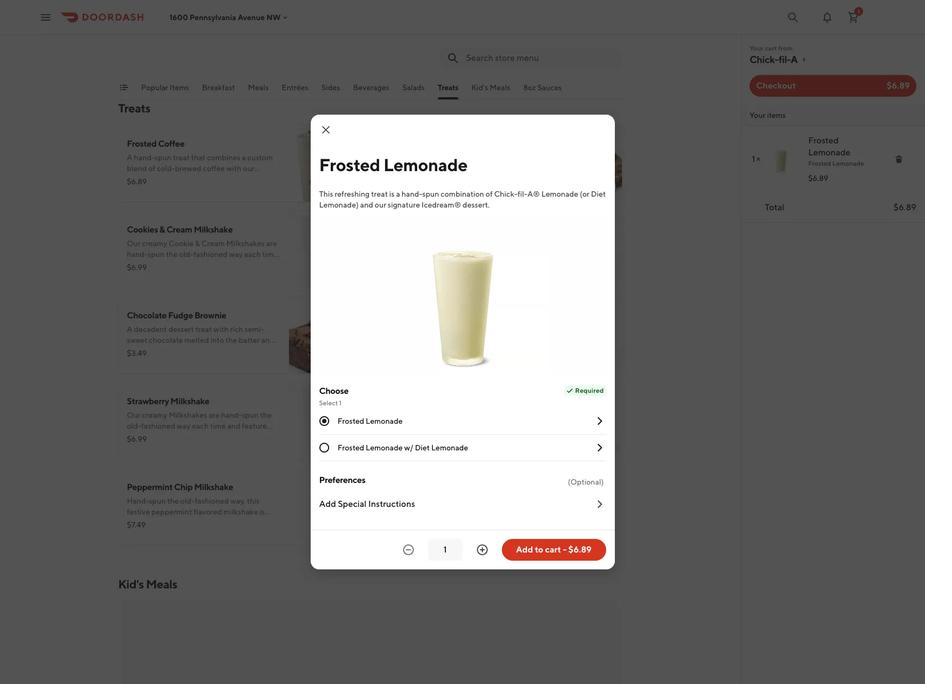 Task type: describe. For each thing, give the bounding box(es) containing it.
chunks.
[[148, 347, 175, 355]]

add to cart - $6.89
[[516, 545, 592, 555]]

the inside cookies & cream milkshake our creamy cookie & cream milkshakes are hand-spun the old-fashioned way each time and feature delicious chick-fil-a icedream® dessert.
[[166, 250, 178, 259]]

1 horizontal spatial lemonade)
[[400, 261, 439, 270]]

hand- inside our creamy milkshakes are hand-spun the old-fashioned way each time and feature delicious chick-fil-a icedream® dessert.
[[478, 411, 499, 420]]

brownie
[[195, 310, 226, 321]]

checkout
[[757, 80, 796, 91]]

time inside the chocolate milkshake our creamy chocolate milkshakes are hand- spun the old-fashioned way each time and feature delicious chick-fil-a icedream® dessert.
[[498, 336, 514, 345]]

strawberry milkshake image
[[289, 383, 366, 460]]

delicious inside cookies & cream milkshake our creamy cookie & cream milkshakes are hand-spun the old-fashioned way each time and feature delicious chick-fil-a icedream® dessert.
[[168, 261, 199, 270]]

fudge
[[168, 310, 193, 321]]

0 horizontal spatial kid's meals
[[118, 577, 177, 591]]

dessert
[[169, 325, 194, 334]]

2 vertical spatial our
[[455, 261, 467, 270]]

-
[[563, 545, 567, 555]]

cold-
[[157, 164, 175, 173]]

our inside the frosted lemonade dialog
[[375, 201, 386, 209]]

popular items button
[[141, 82, 189, 99]]

2 horizontal spatial diet
[[591, 190, 606, 198]]

add for chocolate milkshake
[[595, 354, 610, 363]]

1 vertical spatial refreshing
[[399, 239, 434, 248]]

1600
[[170, 13, 188, 21]]

hand- inside frosted coffee a hand-spun treat that combines a custom blend of cold-brewed coffee with our signature icedream® dessert.
[[134, 153, 155, 162]]

chick-fil-a
[[750, 54, 798, 65]]

total
[[765, 202, 785, 213]]

add button for strawberry milkshake
[[331, 436, 360, 453]]

add for our creamy milkshakes are hand-spun the old-fashioned way each time and feature delicious chick-fil-a icedream® dessert.
[[595, 440, 610, 449]]

chocolate milkshake image
[[545, 297, 623, 374]]

combines
[[207, 153, 241, 162]]

hand- inside strawberry milkshake our creamy milkshakes are hand-spun the old-fashioned way each time and feature delicious chick-fil-a icedream® dessert.
[[221, 411, 242, 420]]

fashioned inside the chocolate milkshake our creamy chocolate milkshakes are hand- spun the old-fashioned way each time and feature delicious chick-fil-a icedream® dessert.
[[429, 336, 463, 345]]

choose select 1
[[319, 386, 349, 407]]

chick-fil-a link
[[750, 53, 917, 66]]

breakfast
[[202, 83, 235, 92]]

each inside our creamy milkshakes are hand-spun the old-fashioned way each time and feature delicious chick-fil-a icedream® dessert.
[[449, 422, 465, 430]]

time inside cookies & cream milkshake our creamy cookie & cream milkshakes are hand-spun the old-fashioned way each time and feature delicious chick-fil-a icedream® dessert.
[[263, 250, 278, 259]]

Current quantity is 1 number field
[[435, 544, 456, 556]]

chocolate fudge brownie a decadent dessert treat with rich semi- sweet chocolate melted into the batter and fudgy chunks. available individually or in a tray.
[[127, 310, 275, 366]]

our inside strawberry milkshake our creamy milkshakes are hand-spun the old-fashioned way each time and feature delicious chick-fil-a icedream® dessert.
[[127, 411, 141, 420]]

required
[[575, 386, 604, 395]]

0 horizontal spatial frosted lemonade image
[[545, 211, 623, 288]]

fashioned inside cookies & cream milkshake our creamy cookie & cream milkshakes are hand-spun the old-fashioned way each time and feature delicious chick-fil-a icedream® dessert.
[[194, 250, 228, 259]]

dessert. inside cookies & cream milkshake our creamy cookie & cream milkshakes are hand-spun the old-fashioned way each time and feature delicious chick-fil-a icedream® dessert.
[[168, 272, 195, 280]]

8oz
[[523, 83, 536, 92]]

from
[[779, 44, 793, 52]]

0 horizontal spatial a®
[[470, 250, 483, 259]]

salad
[[192, 6, 213, 16]]

and inside cookies have both semi-sweet dark and milk chocolate chunks, along with wholesome oats.
[[507, 153, 520, 162]]

instructions
[[368, 499, 415, 509]]

along
[[447, 164, 466, 173]]

spun inside the frosted lemonade dialog
[[423, 190, 439, 198]]

add to cart - $6.89 button
[[502, 539, 606, 561]]

milk
[[522, 153, 536, 162]]

with inside frosted coffee a hand-spun treat that combines a custom blend of cold-brewed coffee with our signature icedream® dessert.
[[226, 164, 242, 173]]

spicy southwest salad
[[127, 6, 213, 16]]

into
[[211, 336, 224, 345]]

with inside chocolate fudge brownie a decadent dessert treat with rich semi- sweet chocolate melted into the batter and fudgy chunks. available individually or in a tray.
[[214, 325, 229, 334]]

Item Search search field
[[466, 52, 614, 64]]

1 horizontal spatial cart
[[765, 44, 777, 52]]

a inside frosted coffee a hand-spun treat that combines a custom blend of cold-brewed coffee with our signature icedream® dessert.
[[242, 153, 246, 162]]

signature inside the frosted lemonade dialog
[[388, 201, 420, 209]]

in
[[260, 347, 266, 355]]

fil- inside the chocolate milkshake our creamy chocolate milkshakes are hand- spun the old-fashioned way each time and feature delicious chick-fil-a icedream® dessert.
[[466, 347, 476, 355]]

is inside the frosted lemonade dialog
[[390, 190, 395, 198]]

beverages button
[[353, 82, 389, 99]]

add special instructions
[[319, 499, 415, 509]]

add for peppermint chip milkshake
[[338, 526, 353, 535]]

select
[[319, 399, 338, 407]]

our creamy milkshakes are hand-spun the old-fashioned way each time and feature delicious chick-fil-a icedream® dessert.
[[383, 411, 528, 441]]

or
[[251, 347, 258, 355]]

chocolate milkshake our creamy chocolate milkshakes are hand- spun the old-fashioned way each time and feature delicious chick-fil-a icedream® dessert.
[[383, 310, 536, 366]]

peppermint chip milkshake image
[[289, 468, 366, 546]]

our inside the chocolate milkshake our creamy chocolate milkshakes are hand- spun the old-fashioned way each time and feature delicious chick-fil-a icedream® dessert.
[[383, 325, 397, 334]]

frosted lemonade frosted lemonade
[[809, 135, 865, 167]]

a® inside the frosted lemonade dialog
[[528, 190, 540, 198]]

cookies & cream milkshake image
[[289, 211, 366, 288]]

rich
[[230, 325, 243, 334]]

icedream® inside frosted coffee a hand-spun treat that combines a custom blend of cold-brewed coffee with our signature icedream® dessert.
[[161, 175, 200, 184]]

old- inside strawberry milkshake our creamy milkshakes are hand-spun the old-fashioned way each time and feature delicious chick-fil-a icedream® dessert.
[[127, 422, 141, 430]]

salads button
[[402, 82, 425, 99]]

close frosted lemonade image
[[319, 123, 332, 136]]

spun inside our creamy milkshakes are hand-spun the old-fashioned way each time and feature delicious chick-fil-a icedream® dessert.
[[499, 411, 515, 420]]

icedream® inside the chocolate milkshake our creamy chocolate milkshakes are hand- spun the old-fashioned way each time and feature delicious chick-fil-a icedream® dessert.
[[483, 347, 522, 355]]

0 horizontal spatial kid's
[[118, 577, 144, 591]]

milkshake inside cookies & cream milkshake our creamy cookie & cream milkshakes are hand-spun the old-fashioned way each time and feature delicious chick-fil-a icedream® dessert.
[[194, 224, 233, 235]]

dessert. inside the chocolate milkshake our creamy chocolate milkshakes are hand- spun the old-fashioned way each time and feature delicious chick-fil-a icedream® dessert.
[[383, 358, 411, 366]]

hand- inside the chocolate milkshake our creamy chocolate milkshakes are hand- spun the old-fashioned way each time and feature delicious chick-fil-a icedream® dessert.
[[515, 325, 536, 334]]

of inside the frosted lemonade dialog
[[486, 190, 493, 198]]

spicy
[[127, 6, 148, 16]]

decadent
[[134, 325, 167, 334]]

custom
[[248, 153, 273, 162]]

add special instructions button
[[319, 490, 606, 519]]

$6.99 for cookies & cream milkshake
[[127, 263, 147, 272]]

peppermint
[[127, 482, 173, 492]]

remove frosted lemonade from order image
[[895, 155, 904, 164]]

time inside strawberry milkshake our creamy milkshakes are hand-spun the old-fashioned way each time and feature delicious chick-fil-a icedream® dessert.
[[210, 422, 226, 430]]

dessert. inside frosted coffee a hand-spun treat that combines a custom blend of cold-brewed coffee with our signature icedream® dessert.
[[202, 175, 229, 184]]

the inside chocolate fudge brownie a decadent dessert treat with rich semi- sweet chocolate melted into the batter and fudgy chunks. available individually or in a tray.
[[226, 336, 237, 345]]

dessert. inside the frosted lemonade dialog
[[463, 201, 490, 209]]

1 horizontal spatial meals
[[248, 83, 268, 92]]

special
[[338, 499, 367, 509]]

8oz sauces
[[523, 83, 562, 92]]

2 horizontal spatial signature
[[468, 261, 501, 270]]

chick- inside strawberry milkshake our creamy milkshakes are hand-spun the old-fashioned way each time and feature delicious chick-fil-a icedream® dessert.
[[159, 433, 183, 441]]

both
[[431, 153, 448, 162]]

milkshakes inside our creamy milkshakes are hand-spun the old-fashioned way each time and feature delicious chick-fil-a icedream® dessert.
[[425, 411, 464, 420]]

time inside our creamy milkshakes are hand-spun the old-fashioned way each time and feature delicious chick-fil-a icedream® dessert.
[[467, 422, 482, 430]]

entrées button
[[282, 82, 308, 99]]

feature inside our creamy milkshakes are hand-spun the old-fashioned way each time and feature delicious chick-fil-a icedream® dessert.
[[499, 422, 524, 430]]

sides
[[321, 83, 340, 92]]

×
[[757, 154, 761, 164]]

are inside the chocolate milkshake our creamy chocolate milkshakes are hand- spun the old-fashioned way each time and feature delicious chick-fil-a icedream® dessert.
[[503, 325, 514, 334]]

2 horizontal spatial chocolate
[[425, 325, 461, 334]]

your for your cart from
[[750, 44, 764, 52]]

1 button
[[843, 6, 865, 28]]

icedream® inside the frosted lemonade dialog
[[422, 201, 461, 209]]

frosted coffee a hand-spun treat that combines a custom blend of cold-brewed coffee with our signature icedream® dessert.
[[127, 139, 273, 184]]

coffee
[[158, 139, 185, 149]]

add for strawberry milkshake
[[338, 440, 353, 449]]

breakfast button
[[202, 82, 235, 99]]

feature inside cookies & cream milkshake our creamy cookie & cream milkshakes are hand-spun the old-fashioned way each time and feature delicious chick-fil-a icedream® dessert.
[[141, 261, 167, 270]]

chocolate fudge brownie image
[[289, 297, 366, 374]]

choose
[[319, 386, 349, 396]]

8oz sauces button
[[523, 82, 562, 99]]

pennsylvania
[[190, 13, 236, 21]]

spun inside cookies & cream milkshake our creamy cookie & cream milkshakes are hand-spun the old-fashioned way each time and feature delicious chick-fil-a icedream® dessert.
[[148, 250, 164, 259]]

way inside the chocolate milkshake our creamy chocolate milkshakes are hand- spun the old-fashioned way each time and feature delicious chick-fil-a icedream® dessert.
[[465, 336, 479, 345]]

way inside strawberry milkshake our creamy milkshakes are hand-spun the old-fashioned way each time and feature delicious chick-fil-a icedream® dessert.
[[177, 422, 191, 430]]

spun inside strawberry milkshake our creamy milkshakes are hand-spun the old-fashioned way each time and feature delicious chick-fil-a icedream® dessert.
[[242, 411, 259, 420]]

items
[[767, 111, 786, 120]]

the inside the chocolate milkshake our creamy chocolate milkshakes are hand- spun the old-fashioned way each time and feature delicious chick-fil-a icedream® dessert.
[[402, 336, 413, 345]]

entrées
[[282, 83, 308, 92]]

oats.
[[383, 175, 400, 184]]

items
[[170, 83, 189, 92]]

fil- inside the frosted lemonade dialog
[[518, 190, 528, 198]]

milkshakes inside the chocolate milkshake our creamy chocolate milkshakes are hand- spun the old-fashioned way each time and feature delicious chick-fil-a icedream® dessert.
[[463, 325, 501, 334]]

add for this refreshing treat is a hand-spun combination of chick-fil-a® lemonade (or diet lemonade) and our signature icedream® dessert.
[[595, 268, 610, 277]]

nw
[[267, 13, 281, 21]]

are inside our creamy milkshakes are hand-spun the old-fashioned way each time and feature delicious chick-fil-a icedream® dessert.
[[465, 411, 476, 420]]

Frosted Lemonade w/ Diet Lemonade radio
[[319, 443, 329, 453]]

cookies & cream milkshake our creamy cookie & cream milkshakes are hand-spun the old-fashioned way each time and feature delicious chick-fil-a icedream® dessert.
[[127, 224, 278, 280]]

$7.49
[[127, 521, 146, 529]]

your items
[[750, 111, 786, 120]]

(optional)
[[568, 478, 604, 486]]

frosted coffee image
[[289, 125, 366, 202]]

0 vertical spatial frosted lemonade
[[319, 154, 468, 175]]

way inside our creamy milkshakes are hand-spun the old-fashioned way each time and feature delicious chick-fil-a icedream® dessert.
[[433, 422, 447, 430]]

1 horizontal spatial treats
[[438, 83, 458, 92]]

that
[[191, 153, 206, 162]]

coffee
[[203, 164, 225, 173]]

a inside our creamy milkshakes are hand-spun the old-fashioned way each time and feature delicious chick-fil-a icedream® dessert.
[[449, 433, 455, 441]]

1600 pennsylvania avenue nw
[[170, 13, 281, 21]]

a inside frosted coffee a hand-spun treat that combines a custom blend of cold-brewed coffee with our signature icedream® dessert.
[[127, 153, 132, 162]]

1 horizontal spatial frosted lemonade image
[[765, 143, 798, 176]]

combination inside the frosted lemonade dialog
[[441, 190, 484, 198]]

of inside frosted coffee a hand-spun treat that combines a custom blend of cold-brewed coffee with our signature icedream® dessert.
[[148, 164, 155, 173]]

1 vertical spatial combination
[[383, 250, 427, 259]]

treat inside the frosted lemonade dialog
[[371, 190, 388, 198]]

a inside dialog
[[396, 190, 400, 198]]

0 horizontal spatial (or
[[523, 250, 532, 259]]

each inside cookies & cream milkshake our creamy cookie & cream milkshakes are hand-spun the old-fashioned way each time and feature delicious chick-fil-a icedream® dessert.
[[244, 250, 261, 259]]

wholesome
[[484, 164, 524, 173]]

fil- inside cookies & cream milkshake our creamy cookie & cream milkshakes are hand-spun the old-fashioned way each time and feature delicious chick-fil-a icedream® dessert.
[[224, 261, 234, 270]]

chocolate inside chocolate fudge brownie a decadent dessert treat with rich semi- sweet chocolate melted into the batter and fudgy chunks. available individually or in a tray.
[[149, 336, 183, 345]]

sides button
[[321, 82, 340, 99]]

0 horizontal spatial diet
[[383, 261, 398, 270]]

cookie
[[169, 239, 194, 248]]

available
[[176, 347, 208, 355]]

notification bell image
[[821, 11, 834, 24]]

0 horizontal spatial meals
[[146, 577, 177, 591]]

1 for 1 ×
[[752, 154, 756, 164]]

your cart from
[[750, 44, 793, 52]]

strawberry
[[127, 396, 169, 407]]

add button for chocolate milkshake
[[588, 350, 616, 367]]



Task type: locate. For each thing, give the bounding box(es) containing it.
a inside cookies & cream milkshake our creamy cookie & cream milkshakes are hand-spun the old-fashioned way each time and feature delicious chick-fil-a icedream® dessert.
[[234, 261, 239, 270]]

to
[[535, 545, 544, 555]]

spun inside frosted coffee a hand-spun treat that combines a custom blend of cold-brewed coffee with our signature icedream® dessert.
[[155, 153, 172, 162]]

each inside strawberry milkshake our creamy milkshakes are hand-spun the old-fashioned way each time and feature delicious chick-fil-a icedream® dessert.
[[192, 422, 209, 430]]

kid's
[[471, 83, 488, 92], [118, 577, 144, 591]]

1 ×
[[752, 154, 761, 164]]

chick- inside cookies & cream milkshake our creamy cookie & cream milkshakes are hand-spun the old-fashioned way each time and feature delicious chick-fil-a icedream® dessert.
[[200, 261, 224, 270]]

cream right cookie
[[202, 239, 225, 248]]

1 vertical spatial sweet
[[127, 336, 147, 345]]

feature inside the chocolate milkshake our creamy chocolate milkshakes are hand- spun the old-fashioned way each time and feature delicious chick-fil-a icedream® dessert.
[[383, 347, 409, 355]]

1 horizontal spatial &
[[195, 239, 200, 248]]

Frosted Lemonade radio
[[319, 416, 329, 426]]

2 horizontal spatial our
[[455, 261, 467, 270]]

1 horizontal spatial chocolate
[[383, 164, 418, 173]]

a inside strawberry milkshake our creamy milkshakes are hand-spun the old-fashioned way each time and feature delicious chick-fil-a icedream® dessert.
[[193, 433, 198, 441]]

a inside chick-fil-a link
[[791, 54, 798, 65]]

lemonade)
[[319, 201, 359, 209], [400, 261, 439, 270]]

with right along
[[468, 164, 483, 173]]

milkshakes
[[226, 239, 265, 248], [463, 325, 501, 334], [169, 411, 207, 420], [425, 411, 464, 420]]

0 vertical spatial this refreshing treat is a hand-spun combination of chick-fil-a® lemonade (or diet lemonade) and our signature icedream® dessert.
[[319, 190, 606, 209]]

lemonade
[[809, 147, 851, 158], [384, 154, 468, 175], [833, 159, 865, 167], [542, 190, 579, 198], [484, 250, 521, 259], [366, 417, 403, 426], [366, 443, 403, 452], [432, 443, 468, 452]]

fashioned inside our creamy milkshakes are hand-spun the old-fashioned way each time and feature delicious chick-fil-a icedream® dessert.
[[398, 422, 432, 430]]

1600 pennsylvania avenue nw button
[[170, 13, 290, 21]]

chocolate chunk cookie image
[[545, 125, 623, 202]]

add button
[[331, 178, 360, 196], [588, 178, 616, 196], [588, 264, 616, 282], [588, 350, 616, 367], [331, 436, 360, 453], [588, 436, 616, 453], [331, 522, 360, 539]]

chocolate
[[127, 310, 167, 321], [383, 310, 423, 321], [425, 325, 461, 334]]

delicious inside strawberry milkshake our creamy milkshakes are hand-spun the old-fashioned way each time and feature delicious chick-fil-a icedream® dessert.
[[127, 433, 158, 441]]

treat inside chocolate fudge brownie a decadent dessert treat with rich semi- sweet chocolate melted into the batter and fudgy chunks. available individually or in a tray.
[[195, 325, 212, 334]]

1 vertical spatial kid's
[[118, 577, 144, 591]]

frosted lemonade w/ diet lemonade
[[338, 443, 468, 452]]

delicious inside the chocolate milkshake our creamy chocolate milkshakes are hand- spun the old-fashioned way each time and feature delicious chick-fil-a icedream® dessert.
[[410, 347, 441, 355]]

2 vertical spatial 1
[[339, 399, 342, 407]]

milkshake
[[194, 224, 233, 235], [425, 310, 464, 321], [171, 396, 209, 407], [194, 482, 233, 492]]

individually
[[210, 347, 249, 355]]

0 vertical spatial signature
[[127, 175, 159, 184]]

and inside strawberry milkshake our creamy milkshakes are hand-spun the old-fashioned way each time and feature delicious chick-fil-a icedream® dessert.
[[227, 422, 240, 430]]

1 items, open order cart image
[[847, 11, 860, 24]]

creamy inside strawberry milkshake our creamy milkshakes are hand-spun the old-fashioned way each time and feature delicious chick-fil-a icedream® dessert.
[[142, 411, 167, 420]]

and inside the chocolate milkshake our creamy chocolate milkshakes are hand- spun the old-fashioned way each time and feature delicious chick-fil-a icedream® dessert.
[[515, 336, 528, 345]]

chocolate inside cookies have both semi-sweet dark and milk chocolate chunks, along with wholesome oats.
[[383, 164, 418, 173]]

0 horizontal spatial cart
[[545, 545, 561, 555]]

with down combines
[[226, 164, 242, 173]]

1 horizontal spatial cream
[[202, 239, 225, 248]]

and inside the frosted lemonade dialog
[[360, 201, 373, 209]]

2 horizontal spatial 1
[[858, 8, 860, 14]]

1 vertical spatial chocolate
[[149, 336, 183, 345]]

0 vertical spatial a®
[[528, 190, 540, 198]]

chunks,
[[419, 164, 446, 173]]

signature
[[127, 175, 159, 184], [388, 201, 420, 209], [468, 261, 501, 270]]

chocolate up oats.
[[383, 164, 418, 173]]

1 horizontal spatial kid's
[[471, 83, 488, 92]]

1 horizontal spatial cookies
[[383, 153, 412, 162]]

1 inside button
[[858, 8, 860, 14]]

frosted lemonade
[[319, 154, 468, 175], [338, 417, 403, 426]]

kid's meals
[[471, 83, 510, 92], [118, 577, 177, 591]]

batter
[[239, 336, 260, 345]]

semi- up along
[[449, 153, 468, 162]]

0 vertical spatial diet
[[591, 190, 606, 198]]

(or inside the frosted lemonade dialog
[[580, 190, 590, 198]]

popular
[[141, 83, 168, 92]]

and inside our creamy milkshakes are hand-spun the old-fashioned way each time and feature delicious chick-fil-a icedream® dessert.
[[484, 422, 497, 430]]

refreshing
[[335, 190, 370, 198], [399, 239, 434, 248]]

your left items
[[750, 111, 766, 120]]

1 horizontal spatial diet
[[415, 443, 430, 452]]

0 vertical spatial &
[[160, 224, 165, 235]]

0 vertical spatial combination
[[441, 190, 484, 198]]

spicy southwest salad image
[[289, 0, 366, 70]]

sweet inside cookies have both semi-sweet dark and milk chocolate chunks, along with wholesome oats.
[[468, 153, 489, 162]]

chick- inside the frosted lemonade dialog
[[494, 190, 518, 198]]

0 vertical spatial refreshing
[[335, 190, 370, 198]]

0 horizontal spatial is
[[390, 190, 395, 198]]

1 horizontal spatial semi-
[[449, 153, 468, 162]]

add
[[338, 183, 353, 191], [595, 183, 610, 191], [595, 268, 610, 277], [595, 354, 610, 363], [338, 440, 353, 449], [595, 440, 610, 449], [319, 499, 336, 509], [338, 526, 353, 535], [516, 545, 533, 555]]

0 vertical spatial treats
[[438, 83, 458, 92]]

icedream®
[[161, 175, 200, 184], [422, 201, 461, 209], [127, 272, 166, 280], [383, 272, 423, 280], [483, 347, 522, 355], [200, 433, 239, 441], [456, 433, 496, 441]]

2 vertical spatial of
[[428, 250, 435, 259]]

1 vertical spatial lemonade)
[[400, 261, 439, 270]]

0 vertical spatial your
[[750, 44, 764, 52]]

your up chick-fil-a at right
[[750, 44, 764, 52]]

0 horizontal spatial signature
[[127, 175, 159, 184]]

tray.
[[127, 358, 142, 366]]

add for cookies have both semi-sweet dark and milk chocolate chunks, along with wholesome oats.
[[595, 183, 610, 191]]

(or
[[580, 190, 590, 198], [523, 250, 532, 259]]

cookies have both semi-sweet dark and milk chocolate chunks, along with wholesome oats.
[[383, 153, 536, 184]]

with
[[226, 164, 242, 173], [468, 164, 483, 173], [214, 325, 229, 334]]

sweet up fudgy
[[127, 336, 147, 345]]

creamy inside the chocolate milkshake our creamy chocolate milkshakes are hand- spun the old-fashioned way each time and feature delicious chick-fil-a icedream® dessert.
[[399, 325, 424, 334]]

1 vertical spatial (or
[[523, 250, 532, 259]]

1 your from the top
[[750, 44, 764, 52]]

0 vertical spatial our
[[243, 164, 255, 173]]

0 horizontal spatial lemonade)
[[319, 201, 359, 209]]

1 vertical spatial of
[[486, 190, 493, 198]]

cookies inside cookies & cream milkshake our creamy cookie & cream milkshakes are hand-spun the old-fashioned way each time and feature delicious chick-fil-a icedream® dessert.
[[127, 224, 158, 235]]

sweet left dark
[[468, 153, 489, 162]]

1 horizontal spatial signature
[[388, 201, 420, 209]]

frosted
[[809, 135, 839, 146], [127, 139, 157, 149], [319, 154, 380, 175], [809, 159, 832, 167], [338, 417, 364, 426], [338, 443, 364, 452]]

0 horizontal spatial chocolate
[[149, 336, 183, 345]]

frosted lemonade inside choose group
[[338, 417, 403, 426]]

increase quantity by 1 image
[[476, 543, 489, 557]]

a inside the chocolate milkshake our creamy chocolate milkshakes are hand- spun the old-fashioned way each time and feature delicious chick-fil-a icedream® dessert.
[[476, 347, 481, 355]]

your
[[750, 44, 764, 52], [750, 111, 766, 120]]

meals inside button
[[490, 83, 510, 92]]

milkshake inside the chocolate milkshake our creamy chocolate milkshakes are hand- spun the old-fashioned way each time and feature delicious chick-fil-a icedream® dessert.
[[425, 310, 464, 321]]

1 vertical spatial &
[[195, 239, 200, 248]]

0 vertical spatial (or
[[580, 190, 590, 198]]

semi-
[[449, 153, 468, 162], [245, 325, 264, 334]]

1 vertical spatial cart
[[545, 545, 561, 555]]

preferences
[[319, 475, 366, 485]]

0 vertical spatial lemonade)
[[319, 201, 359, 209]]

a®
[[528, 190, 540, 198], [470, 250, 483, 259]]

chocolate for chocolate fudge brownie
[[127, 310, 167, 321]]

1 vertical spatial is
[[454, 239, 459, 248]]

0 horizontal spatial refreshing
[[335, 190, 370, 198]]

have
[[413, 153, 430, 162]]

cream up cookie
[[167, 224, 192, 235]]

diet inside choose group
[[415, 443, 430, 452]]

1 vertical spatial our
[[375, 201, 386, 209]]

your for your items
[[750, 111, 766, 120]]

each inside the chocolate milkshake our creamy chocolate milkshakes are hand- spun the old-fashioned way each time and feature delicious chick-fil-a icedream® dessert.
[[480, 336, 497, 345]]

treats down the "popular"
[[118, 101, 151, 115]]

2 horizontal spatial of
[[486, 190, 493, 198]]

way inside cookies & cream milkshake our creamy cookie & cream milkshakes are hand-spun the old-fashioned way each time and feature delicious chick-fil-a icedream® dessert.
[[229, 250, 243, 259]]

milkshakes inside strawberry milkshake our creamy milkshakes are hand-spun the old-fashioned way each time and feature delicious chick-fil-a icedream® dessert.
[[169, 411, 207, 420]]

dessert.
[[202, 175, 229, 184], [463, 201, 490, 209], [168, 272, 195, 280], [424, 272, 452, 280], [383, 358, 411, 366], [241, 433, 268, 441], [497, 433, 524, 441]]

and inside cookies & cream milkshake our creamy cookie & cream milkshakes are hand-spun the old-fashioned way each time and feature delicious chick-fil-a icedream® dessert.
[[127, 261, 140, 270]]

1 right notification bell icon
[[858, 8, 860, 14]]

sweet
[[468, 153, 489, 162], [127, 336, 147, 345]]

1 inside choose select 1
[[339, 399, 342, 407]]

this refreshing treat is a hand-spun combination of chick-fil-a® lemonade (or diet lemonade) and our signature icedream® dessert.
[[319, 190, 606, 209], [383, 239, 532, 280]]

1 vertical spatial frosted lemonade image
[[545, 211, 623, 288]]

fashioned
[[194, 250, 228, 259], [429, 336, 463, 345], [141, 422, 175, 430], [398, 422, 432, 430]]

with up "into"
[[214, 325, 229, 334]]

popular items
[[141, 83, 189, 92]]

0 horizontal spatial of
[[148, 164, 155, 173]]

cart inside button
[[545, 545, 561, 555]]

creamy
[[142, 239, 167, 248], [399, 325, 424, 334], [142, 411, 167, 420], [399, 411, 424, 420]]

spun inside the chocolate milkshake our creamy chocolate milkshakes are hand- spun the old-fashioned way each time and feature delicious chick-fil-a icedream® dessert.
[[383, 336, 400, 345]]

0 horizontal spatial combination
[[383, 250, 427, 259]]

salads
[[402, 83, 425, 92]]

old- inside the chocolate milkshake our creamy chocolate milkshakes are hand- spun the old-fashioned way each time and feature delicious chick-fil-a icedream® dessert.
[[415, 336, 429, 345]]

cookies for &
[[127, 224, 158, 235]]

delicious
[[168, 261, 199, 270], [410, 347, 441, 355], [127, 433, 158, 441], [383, 433, 414, 441]]

fashioned inside strawberry milkshake our creamy milkshakes are hand-spun the old-fashioned way each time and feature delicious chick-fil-a icedream® dessert.
[[141, 422, 175, 430]]

decrease quantity by 1 image
[[402, 543, 415, 557]]

1 horizontal spatial of
[[428, 250, 435, 259]]

0 vertical spatial kid's
[[471, 83, 488, 92]]

1 horizontal spatial 1
[[752, 154, 756, 164]]

chip
[[174, 482, 193, 492]]

add button for this refreshing treat is a hand-spun combination of chick-fil-a® lemonade (or diet lemonade) and our signature icedream® dessert.
[[588, 264, 616, 282]]

0 horizontal spatial cookies
[[127, 224, 158, 235]]

strawberry milkshake our creamy milkshakes are hand-spun the old-fashioned way each time and feature delicious chick-fil-a icedream® dessert.
[[127, 396, 272, 441]]

semi- up batter
[[245, 325, 264, 334]]

0 horizontal spatial cream
[[167, 224, 192, 235]]

1 vertical spatial treats
[[118, 101, 151, 115]]

frosted lemonade dialog
[[311, 115, 615, 570]]

0 vertical spatial cookies
[[383, 153, 412, 162]]

0 horizontal spatial this
[[319, 190, 333, 198]]

1 horizontal spatial is
[[454, 239, 459, 248]]

$6.99 for strawberry milkshake
[[127, 435, 147, 443]]

old- inside our creamy milkshakes are hand-spun the old-fashioned way each time and feature delicious chick-fil-a icedream® dessert.
[[383, 422, 398, 430]]

1 left × on the top right of the page
[[752, 154, 756, 164]]

$3.49
[[127, 349, 147, 358]]

0 horizontal spatial &
[[160, 224, 165, 235]]

1 horizontal spatial sweet
[[468, 153, 489, 162]]

our inside our creamy milkshakes are hand-spun the old-fashioned way each time and feature delicious chick-fil-a icedream® dessert.
[[383, 411, 397, 420]]

add button for frosted coffee
[[331, 178, 360, 196]]

delicious inside our creamy milkshakes are hand-spun the old-fashioned way each time and feature delicious chick-fil-a icedream® dessert.
[[383, 433, 414, 441]]

milkshakes inside cookies & cream milkshake our creamy cookie & cream milkshakes are hand-spun the old-fashioned way each time and feature delicious chick-fil-a icedream® dessert.
[[226, 239, 265, 248]]

1 for 1
[[858, 8, 860, 14]]

1 vertical spatial your
[[750, 111, 766, 120]]

the inside our creamy milkshakes are hand-spun the old-fashioned way each time and feature delicious chick-fil-a icedream® dessert.
[[517, 411, 528, 420]]

a inside chocolate fudge brownie a decadent dessert treat with rich semi- sweet chocolate melted into the batter and fudgy chunks. available individually or in a tray.
[[267, 347, 271, 355]]

meals button
[[248, 82, 268, 99]]

$6.89
[[887, 80, 910, 91], [809, 174, 829, 183], [127, 177, 147, 186], [894, 202, 917, 213], [569, 545, 592, 555]]

1 horizontal spatial kid's meals
[[471, 83, 510, 92]]

our
[[243, 164, 255, 173], [375, 201, 386, 209], [455, 261, 467, 270]]

sauces
[[537, 83, 562, 92]]

1 vertical spatial a®
[[470, 250, 483, 259]]

beverages
[[353, 83, 389, 92]]

creamy inside our creamy milkshakes are hand-spun the old-fashioned way each time and feature delicious chick-fil-a icedream® dessert.
[[399, 411, 424, 420]]

cream
[[167, 224, 192, 235], [202, 239, 225, 248]]

cart up chick-fil-a at right
[[765, 44, 777, 52]]

spun
[[155, 153, 172, 162], [423, 190, 439, 198], [487, 239, 503, 248], [148, 250, 164, 259], [383, 336, 400, 345], [242, 411, 259, 420], [499, 411, 515, 420]]

1 vertical spatial signature
[[388, 201, 420, 209]]

and
[[507, 153, 520, 162], [360, 201, 373, 209], [127, 261, 140, 270], [441, 261, 454, 270], [261, 336, 275, 345], [515, 336, 528, 345], [227, 422, 240, 430], [484, 422, 497, 430]]

semi- inside chocolate fudge brownie a decadent dessert treat with rich semi- sweet chocolate melted into the batter and fudgy chunks. available individually or in a tray.
[[245, 325, 264, 334]]

avenue
[[238, 13, 265, 21]]

cookies for have
[[383, 153, 412, 162]]

0 horizontal spatial treats
[[118, 101, 151, 115]]

0 horizontal spatial chocolate
[[127, 310, 167, 321]]

1 horizontal spatial combination
[[441, 190, 484, 198]]

1 horizontal spatial (or
[[580, 190, 590, 198]]

peppermint chip milkshake
[[127, 482, 233, 492]]

0 vertical spatial chocolate
[[383, 164, 418, 173]]

hand- inside the frosted lemonade dialog
[[402, 190, 423, 198]]

chocolate inside chocolate fudge brownie a decadent dessert treat with rich semi- sweet chocolate melted into the batter and fudgy chunks. available individually or in a tray.
[[127, 310, 167, 321]]

old-
[[179, 250, 194, 259], [415, 336, 429, 345], [127, 422, 141, 430], [383, 422, 398, 430]]

1
[[858, 8, 860, 14], [752, 154, 756, 164], [339, 399, 342, 407]]

meals
[[248, 83, 268, 92], [490, 83, 510, 92], [146, 577, 177, 591]]

treats right salads
[[438, 83, 458, 92]]

w/
[[404, 443, 414, 452]]

icedream® inside strawberry milkshake our creamy milkshakes are hand-spun the old-fashioned way each time and feature delicious chick-fil-a icedream® dessert.
[[200, 433, 239, 441]]

add button for cookies have both semi-sweet dark and milk chocolate chunks, along with wholesome oats.
[[588, 178, 616, 196]]

0 vertical spatial of
[[148, 164, 155, 173]]

kid's meals button
[[471, 82, 510, 99]]

choose group
[[319, 385, 606, 461]]

hand- inside cookies & cream milkshake our creamy cookie & cream milkshakes are hand-spun the old-fashioned way each time and feature delicious chick-fil-a icedream® dessert.
[[127, 250, 148, 259]]

2 vertical spatial diet
[[415, 443, 430, 452]]

add button for peppermint chip milkshake
[[331, 522, 360, 539]]

our
[[127, 239, 141, 248], [383, 325, 397, 334], [127, 411, 141, 420], [383, 411, 397, 420]]

each
[[244, 250, 261, 259], [480, 336, 497, 345], [192, 422, 209, 430], [449, 422, 465, 430]]

frosted inside frosted coffee a hand-spun treat that combines a custom blend of cold-brewed coffee with our signature icedream® dessert.
[[127, 139, 157, 149]]

0 horizontal spatial 1
[[339, 399, 342, 407]]

0 vertical spatial semi-
[[449, 153, 468, 162]]

cart left -
[[545, 545, 561, 555]]

fil-
[[779, 54, 791, 65], [518, 190, 528, 198], [461, 250, 470, 259], [224, 261, 234, 270], [466, 347, 476, 355], [183, 433, 193, 441], [439, 433, 449, 441]]

treat inside frosted coffee a hand-spun treat that combines a custom blend of cold-brewed coffee with our signature icedream® dessert.
[[173, 153, 190, 162]]

chocolate up chunks. on the left
[[149, 336, 183, 345]]

add button for our creamy milkshakes are hand-spun the old-fashioned way each time and feature delicious chick-fil-a icedream® dessert.
[[588, 436, 616, 453]]

1 horizontal spatial a®
[[528, 190, 540, 198]]

are inside cookies & cream milkshake our creamy cookie & cream milkshakes are hand-spun the old-fashioned way each time and feature delicious chick-fil-a icedream® dessert.
[[266, 239, 277, 248]]

add for frosted coffee
[[338, 183, 353, 191]]

our inside cookies & cream milkshake our creamy cookie & cream milkshakes are hand-spun the old-fashioned way each time and feature delicious chick-fil-a icedream® dessert.
[[127, 239, 141, 248]]

vanilla milkshake image
[[545, 383, 623, 460]]

$6.89 inside button
[[569, 545, 592, 555]]

dark
[[490, 153, 506, 162]]

way
[[229, 250, 243, 259], [465, 336, 479, 345], [177, 422, 191, 430], [433, 422, 447, 430]]

southwest
[[149, 6, 190, 16]]

are inside strawberry milkshake our creamy milkshakes are hand-spun the old-fashioned way each time and feature delicious chick-fil-a icedream® dessert.
[[209, 411, 220, 420]]

dessert. inside our creamy milkshakes are hand-spun the old-fashioned way each time and feature delicious chick-fil-a icedream® dessert.
[[497, 433, 524, 441]]

feature inside strawberry milkshake our creamy milkshakes are hand-spun the old-fashioned way each time and feature delicious chick-fil-a icedream® dessert.
[[242, 422, 267, 430]]

0 horizontal spatial semi-
[[245, 325, 264, 334]]

icedream® inside our creamy milkshakes are hand-spun the old-fashioned way each time and feature delicious chick-fil-a icedream® dessert.
[[456, 433, 496, 441]]

2 vertical spatial signature
[[468, 261, 501, 270]]

1 vertical spatial cream
[[202, 239, 225, 248]]

0 vertical spatial is
[[390, 190, 395, 198]]

1 right the select
[[339, 399, 342, 407]]

1 vertical spatial 1
[[752, 154, 756, 164]]

the
[[166, 250, 178, 259], [226, 336, 237, 345], [402, 336, 413, 345], [260, 411, 272, 420], [517, 411, 528, 420]]

chick- inside our creamy milkshakes are hand-spun the old-fashioned way each time and feature delicious chick-fil-a icedream® dessert.
[[416, 433, 439, 441]]

1 horizontal spatial chocolate
[[383, 310, 423, 321]]

chocolate for chocolate milkshake
[[383, 310, 423, 321]]

0 vertical spatial 1
[[858, 8, 860, 14]]

2 your from the top
[[750, 111, 766, 120]]

creamy inside cookies & cream milkshake our creamy cookie & cream milkshakes are hand-spun the old-fashioned way each time and feature delicious chick-fil-a icedream® dessert.
[[142, 239, 167, 248]]

1 vertical spatial kid's meals
[[118, 577, 177, 591]]

open menu image
[[39, 11, 52, 24]]

1 horizontal spatial this
[[383, 239, 397, 248]]

frosted lemonade image
[[765, 143, 798, 176], [545, 211, 623, 288]]

1 horizontal spatial our
[[375, 201, 386, 209]]

1 vertical spatial frosted lemonade
[[338, 417, 403, 426]]

0 vertical spatial cream
[[167, 224, 192, 235]]

our inside frosted coffee a hand-spun treat that combines a custom blend of cold-brewed coffee with our signature icedream® dessert.
[[243, 164, 255, 173]]

1 horizontal spatial refreshing
[[399, 239, 434, 248]]

fudgy
[[127, 347, 147, 355]]

combination
[[441, 190, 484, 198], [383, 250, 427, 259]]

and inside chocolate fudge brownie a decadent dessert treat with rich semi- sweet chocolate melted into the batter and fudgy chunks. available individually or in a tray.
[[261, 336, 275, 345]]

1 vertical spatial this refreshing treat is a hand-spun combination of chick-fil-a® lemonade (or diet lemonade) and our signature icedream® dessert.
[[383, 239, 532, 280]]

sweet inside chocolate fudge brownie a decadent dessert treat with rich semi- sweet chocolate melted into the batter and fudgy chunks. available individually or in a tray.
[[127, 336, 147, 345]]

cookies
[[383, 153, 412, 162], [127, 224, 158, 235]]

0 vertical spatial kid's meals
[[471, 83, 510, 92]]

this refreshing treat is a hand-spun combination of chick-fil-a® lemonade (or diet lemonade) and our signature icedream® dessert. inside the frosted lemonade dialog
[[319, 190, 606, 209]]

treat
[[173, 153, 190, 162], [371, 190, 388, 198], [435, 239, 452, 248], [195, 325, 212, 334]]

melted
[[185, 336, 209, 345]]

semi- inside cookies have both semi-sweet dark and milk chocolate chunks, along with wholesome oats.
[[449, 153, 468, 162]]

a
[[791, 54, 798, 65], [127, 153, 132, 162], [234, 261, 239, 270], [127, 325, 132, 334], [476, 347, 481, 355], [193, 433, 198, 441], [449, 433, 455, 441]]



Task type: vqa. For each thing, say whether or not it's contained in the screenshot.
each inside the Cookies & Cream Milkshake Our creamy Cookie & Cream Milkshakes are hand-spun the old-fashioned way each time and feature delicious Chick-fil-A Icedream® dessert.
yes



